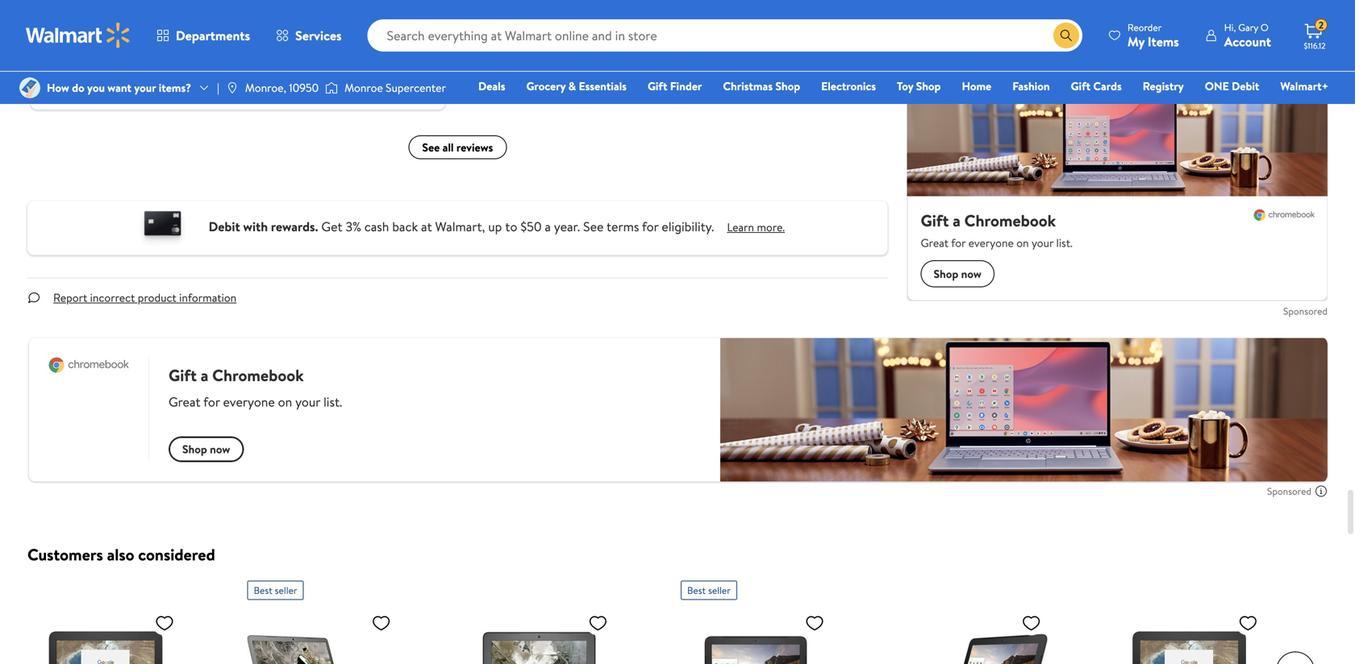 Task type: describe. For each thing, give the bounding box(es) containing it.
extended
[[947, 29, 994, 44]]

1 horizontal spatial debit
[[1232, 78, 1260, 94]]

up
[[488, 218, 502, 236]]

monroe,
[[245, 80, 286, 96]]

 image for how do you want your items?
[[19, 77, 40, 98]]

hi,
[[1224, 21, 1236, 34]]

a
[[545, 218, 551, 236]]

grocery
[[526, 78, 566, 94]]

hp chromebook 14 g5 - 14" intel celeron n3350 1.1 ghz 4gb ram 16gb storage - (used) image
[[247, 607, 397, 665]]

do
[[72, 80, 84, 96]]

learn more.
[[727, 220, 785, 235]]

|
[[217, 80, 219, 96]]

want
[[107, 80, 131, 96]]

items?
[[159, 80, 191, 96]]

all
[[443, 140, 454, 155]]

1 horizontal spatial see
[[583, 218, 604, 236]]

0 horizontal spatial returns
[[1002, 44, 1032, 58]]

extended holiday returns details free holiday returns until jan 31
[[947, 29, 1111, 58]]

best for hp chromebook 11 g4 intel celeron 2.10 ghz 4gb ram 16gb chrome os - scratch and dent image
[[687, 584, 706, 598]]

gift finder link
[[640, 77, 709, 95]]

gift finder
[[648, 78, 702, 94]]

$50
[[521, 218, 542, 236]]

report incorrect product information
[[53, 290, 237, 306]]

reviews
[[456, 140, 493, 155]]

until
[[1034, 44, 1053, 58]]

 image for monroe supercenter
[[325, 80, 338, 96]]

hp chromebook 11 g4 intel celeron 2.10 ghz 4gb ram 16gb chrome os - scratch and dent image
[[681, 607, 831, 665]]

customers also considered
[[27, 544, 215, 566]]

registry
[[1143, 78, 1184, 94]]

deals link
[[471, 77, 513, 95]]

hp chromebook 11 g5 ee intel celeron 1.60 ghz 4gb ram 16gb chrome os - scratch and dent image
[[1114, 607, 1264, 665]]

jan
[[1055, 44, 1069, 58]]

debit with rewards. get 3% cash back at walmart, up to $50 a year. see terms for eligibility.
[[209, 218, 714, 236]]

christmas shop
[[723, 78, 800, 94]]

one debit
[[1205, 78, 1260, 94]]

fashion
[[1013, 78, 1050, 94]]

2 product group from the left
[[681, 575, 862, 665]]

eligibility.
[[662, 218, 714, 236]]

2 0 button from the left
[[84, 81, 124, 97]]

also
[[107, 544, 134, 566]]

departments
[[176, 27, 250, 44]]

supercenter
[[386, 80, 446, 96]]

used touchsreen hp chromebook 11 g5 ee 11.6 16gb 4gb (gray) image
[[31, 607, 181, 665]]

learn
[[727, 220, 754, 235]]

services button
[[263, 16, 355, 55]]

you
[[87, 80, 105, 96]]

3%
[[346, 218, 361, 236]]

add to favorites list, hp chromebook 11 g4 intel celeron 2.10 ghz 4gb ram 16gb chrome os - scratch and dent image
[[805, 614, 824, 634]]

information
[[179, 290, 237, 306]]

report
[[53, 290, 87, 306]]

1 horizontal spatial returns
[[1035, 29, 1070, 44]]

monroe, 10950
[[245, 80, 319, 96]]

report incorrect product information button
[[40, 279, 249, 318]]

gift for gift cards
[[1071, 78, 1091, 94]]

details button
[[1077, 29, 1111, 44]]

holiday
[[997, 29, 1032, 44]]

details
[[1077, 29, 1111, 44]]

your
[[134, 80, 156, 96]]

walmart image
[[26, 23, 131, 48]]

year.
[[554, 218, 580, 236]]

deals
[[478, 78, 505, 94]]

how
[[47, 80, 69, 96]]

product
[[138, 290, 177, 306]]

next slide for customers also considered list image
[[1276, 652, 1315, 665]]

toy shop link
[[890, 77, 948, 95]]

grocery & essentials link
[[519, 77, 634, 95]]

see all reviews link
[[408, 136, 507, 159]]

incorrect
[[90, 290, 135, 306]]

services
[[295, 27, 342, 44]]

with
[[243, 218, 268, 236]]

home link
[[955, 77, 999, 95]]

2 0 from the left
[[105, 83, 111, 95]]

hp 11 g4 chromebook p0b78ut 11.6" n2840 2.16ghz 4gb ram 16gb ssd in gray - used image
[[898, 607, 1048, 665]]

Walmart Site-Wide search field
[[368, 19, 1082, 52]]

at
[[421, 218, 432, 236]]

how do you want your items?
[[47, 80, 191, 96]]

peachikeen
[[44, 55, 99, 71]]

customers
[[27, 544, 103, 566]]



Task type: locate. For each thing, give the bounding box(es) containing it.
one
[[1205, 78, 1229, 94]]

search icon image
[[1060, 29, 1073, 42]]

one debit card image
[[130, 208, 196, 249]]

o
[[1261, 21, 1269, 34]]

1 0 button from the left
[[44, 81, 84, 97]]

account
[[1224, 33, 1271, 50]]

more.
[[757, 220, 785, 235]]

best seller
[[254, 584, 297, 598], [687, 584, 731, 598]]

registry link
[[1136, 77, 1191, 95]]

1 horizontal spatial best
[[687, 584, 706, 598]]

best seller up hp chromebook 14 g5 - 14" intel celeron n3350 1.1 ghz 4gb ram 16gb storage - (used) image
[[254, 584, 297, 598]]

cash
[[364, 218, 389, 236]]

add to favorites list, used touchsreen hp chromebook 11 g5 ee 11.6 16gb 4gb (gray) image
[[155, 614, 174, 634]]

free
[[947, 44, 966, 58]]

0 button down peachikeen
[[44, 81, 84, 97]]

shop for christmas shop
[[776, 78, 800, 94]]

best up hp chromebook 14 g5 - 14" intel celeron n3350 1.1 ghz 4gb ram 16gb storage - (used) image
[[254, 584, 272, 598]]

0 horizontal spatial  image
[[19, 77, 40, 98]]

gift left finder
[[648, 78, 667, 94]]

1 horizontal spatial seller
[[708, 584, 731, 598]]

christmas
[[723, 78, 773, 94]]

0 button
[[44, 81, 84, 97], [84, 81, 124, 97]]

2 shop from the left
[[916, 78, 941, 94]]

0 horizontal spatial debit
[[209, 218, 240, 236]]

1 vertical spatial sponsored
[[1267, 485, 1312, 499]]

finder
[[670, 78, 702, 94]]

1 vertical spatial see
[[583, 218, 604, 236]]

gift
[[648, 78, 667, 94], [1071, 78, 1091, 94]]

returns
[[1035, 29, 1070, 44], [1002, 44, 1032, 58]]

gift left "cards"
[[1071, 78, 1091, 94]]

electronics link
[[814, 77, 883, 95]]

add to favorites list, hp 11 g4 chromebook p0b78ut 11.6" n2840 2.16ghz 4gb ram 16gb ssd in gray - used image
[[1022, 614, 1041, 634]]

0 vertical spatial see
[[422, 140, 440, 155]]

1 seller from the left
[[275, 584, 297, 598]]

seller up hp chromebook 14 g5 - 14" intel celeron n3350 1.1 ghz 4gb ram 16gb storage - (used) image
[[275, 584, 297, 598]]

0 horizontal spatial seller
[[275, 584, 297, 598]]

1 0 from the left
[[65, 83, 71, 95]]

holiday
[[968, 44, 999, 58]]

31
[[1072, 44, 1080, 58]]

electronics
[[821, 78, 876, 94]]

walmart,
[[435, 218, 485, 236]]

see all reviews
[[422, 140, 493, 155]]

2 best seller from the left
[[687, 584, 731, 598]]

debit left with
[[209, 218, 240, 236]]

1 product group from the left
[[247, 575, 429, 665]]

add to favorites list, hp chromebook 11 g5 ee intel celeron 1.60 ghz 4gb ram 16gb chrome os - scratch and dent image
[[1239, 614, 1258, 634]]

0 right do
[[105, 83, 111, 95]]

gary
[[1238, 21, 1258, 34]]

for
[[642, 218, 659, 236]]

product group
[[247, 575, 429, 665], [681, 575, 862, 665]]

essentials
[[579, 78, 627, 94]]

shop right christmas
[[776, 78, 800, 94]]

1 gift from the left
[[648, 78, 667, 94]]

see left all
[[422, 140, 440, 155]]

1 shop from the left
[[776, 78, 800, 94]]

get
[[321, 218, 343, 236]]

0 horizontal spatial shop
[[776, 78, 800, 94]]

best up hp chromebook 11 g4 intel celeron 2.10 ghz 4gb ram 16gb chrome os - scratch and dent image
[[687, 584, 706, 598]]

shop for toy shop
[[916, 78, 941, 94]]

seller for hp chromebook 14 g5 - 14" intel celeron n3350 1.1 ghz 4gb ram 16gb storage - (used) image
[[275, 584, 297, 598]]

fashion link
[[1005, 77, 1057, 95]]

hp chromebook 11a g6 ee 11.6" 4gb 16gb amd a4-9120c x2 1.6ghz chrome os, gray  (used) image
[[464, 607, 614, 665]]

returns left 31
[[1035, 29, 1070, 44]]

1 best seller from the left
[[254, 584, 297, 598]]

one debit link
[[1198, 77, 1267, 95]]

gift cards link
[[1064, 77, 1129, 95]]

2 gift from the left
[[1071, 78, 1091, 94]]

departments button
[[144, 16, 263, 55]]

1 horizontal spatial shop
[[916, 78, 941, 94]]

toy
[[897, 78, 913, 94]]

0 button left your
[[84, 81, 124, 97]]

rewards.
[[271, 218, 318, 236]]

0 vertical spatial sponsored
[[1283, 305, 1328, 318]]

sponsored
[[1283, 305, 1328, 318], [1267, 485, 1312, 499]]

considered
[[138, 544, 215, 566]]

one debit card  debit with rewards. get 3% cash back at walmart, up to $50 a year. see terms for eligibility. learn more. element
[[727, 219, 785, 236]]

10950
[[289, 80, 319, 96]]

toy shop
[[897, 78, 941, 94]]

Search search field
[[368, 19, 1082, 52]]

cards
[[1093, 78, 1122, 94]]

1 best from the left
[[254, 584, 272, 598]]

walmart+ link
[[1273, 77, 1336, 95]]

0 horizontal spatial gift
[[648, 78, 667, 94]]

0 vertical spatial debit
[[1232, 78, 1260, 94]]

 image left how
[[19, 77, 40, 98]]

christmas shop link
[[716, 77, 808, 95]]

see inside see all reviews link
[[422, 140, 440, 155]]

reorder my items
[[1128, 21, 1179, 50]]

my
[[1128, 33, 1145, 50]]

to
[[505, 218, 517, 236]]

1 horizontal spatial best seller
[[687, 584, 731, 598]]

shop right toy on the right
[[916, 78, 941, 94]]

add to favorites list, hp chromebook 14 g5 - 14" intel celeron n3350 1.1 ghz 4gb ram 16gb storage - (used) image
[[372, 614, 391, 634]]

shop
[[776, 78, 800, 94], [916, 78, 941, 94]]

0
[[65, 83, 71, 95], [105, 83, 111, 95]]

0 horizontal spatial best seller
[[254, 584, 297, 598]]

2 best from the left
[[687, 584, 706, 598]]

best for hp chromebook 14 g5 - 14" intel celeron n3350 1.1 ghz 4gb ram 16gb storage - (used) image
[[254, 584, 272, 598]]

0 horizontal spatial product group
[[247, 575, 429, 665]]

0 horizontal spatial best
[[254, 584, 272, 598]]

1 horizontal spatial  image
[[325, 80, 338, 96]]

add to favorites list, hp chromebook 11a g6 ee 11.6" 4gb 16gb amd a4-9120c x2 1.6ghz chrome os, gray  (used) image
[[588, 614, 608, 634]]

reorder
[[1128, 21, 1162, 34]]

$116.12
[[1304, 40, 1326, 51]]

seller
[[275, 584, 297, 598], [708, 584, 731, 598]]

1 horizontal spatial gift
[[1071, 78, 1091, 94]]

 image
[[226, 81, 239, 94]]

walmart+
[[1281, 78, 1329, 94]]

see
[[422, 140, 440, 155], [583, 218, 604, 236]]

 image
[[19, 77, 40, 98], [325, 80, 338, 96]]

items
[[1148, 33, 1179, 50]]

 image right 10950
[[325, 80, 338, 96]]

ad disclaimer and feedback image
[[1315, 485, 1328, 498]]

&
[[568, 78, 576, 94]]

best seller for hp chromebook 11 g4 intel celeron 2.10 ghz 4gb ram 16gb chrome os - scratch and dent image
[[687, 584, 731, 598]]

gift inside "link"
[[648, 78, 667, 94]]

best seller up hp chromebook 11 g4 intel celeron 2.10 ghz 4gb ram 16gb chrome os - scratch and dent image
[[687, 584, 731, 598]]

0 horizontal spatial see
[[422, 140, 440, 155]]

2 seller from the left
[[708, 584, 731, 598]]

1 horizontal spatial 0
[[105, 83, 111, 95]]

1 horizontal spatial product group
[[681, 575, 862, 665]]

seller for hp chromebook 11 g4 intel celeron 2.10 ghz 4gb ram 16gb chrome os - scratch and dent image
[[708, 584, 731, 598]]

home
[[962, 78, 992, 94]]

gift for gift finder
[[648, 78, 667, 94]]

monroe supercenter
[[345, 80, 446, 96]]

returns left until
[[1002, 44, 1032, 58]]

terms
[[607, 218, 639, 236]]

gift cards
[[1071, 78, 1122, 94]]

0 left do
[[65, 83, 71, 95]]

debit right one
[[1232, 78, 1260, 94]]

see right year. on the left of the page
[[583, 218, 604, 236]]

hi, gary o account
[[1224, 21, 1271, 50]]

2
[[1319, 18, 1324, 32]]

best seller for hp chromebook 14 g5 - 14" intel celeron n3350 1.1 ghz 4gb ram 16gb storage - (used) image
[[254, 584, 297, 598]]

seller up hp chromebook 11 g4 intel celeron 2.10 ghz 4gb ram 16gb chrome os - scratch and dent image
[[708, 584, 731, 598]]

back
[[392, 218, 418, 236]]

1 vertical spatial debit
[[209, 218, 240, 236]]

monroe
[[345, 80, 383, 96]]

0 horizontal spatial 0
[[65, 83, 71, 95]]



Task type: vqa. For each thing, say whether or not it's contained in the screenshot.
and
no



